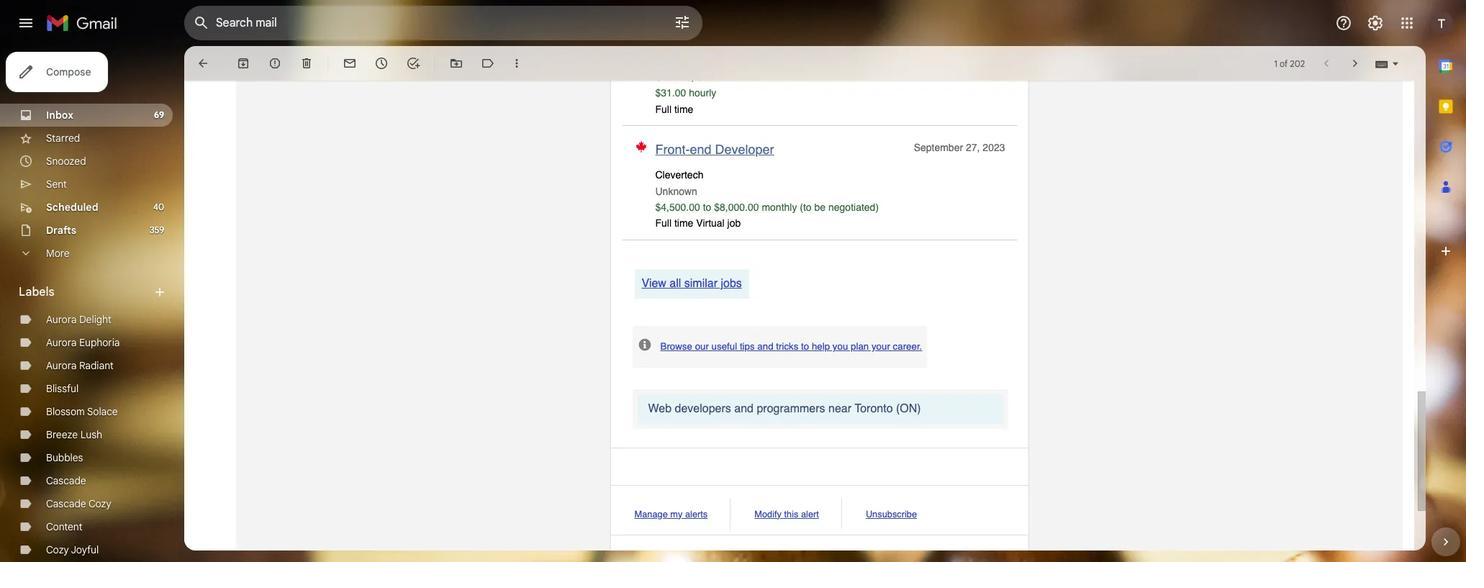 Task type: vqa. For each thing, say whether or not it's contained in the screenshot.
you have been inactive in your Google Account for two years or have not used your account to sign in to any Google service for over two years.
no



Task type: describe. For each thing, give the bounding box(es) containing it.
scheduled link
[[46, 201, 98, 214]]

manage my alerts link
[[635, 509, 708, 520]]

monthly
[[762, 202, 797, 213]]

clevertech unknown $4,500.00 to $8,000.00 monthly (to be negotiated) full time virtual job
[[656, 169, 879, 229]]

blossom solace
[[46, 405, 118, 418]]

labels navigation
[[0, 46, 184, 562]]

1
[[1275, 58, 1278, 69]]

main menu image
[[17, 14, 35, 32]]

modify this alert link
[[755, 509, 819, 520]]

archive image
[[236, 56, 251, 71]]

settings image
[[1367, 14, 1385, 32]]

cascade link
[[46, 475, 86, 488]]

unsubscribe link
[[866, 509, 917, 520]]

drafts
[[46, 224, 76, 237]]

oakville,
[[656, 71, 694, 83]]

blossom
[[46, 405, 85, 418]]

labels
[[19, 285, 54, 300]]

clevertech
[[656, 169, 704, 181]]

my
[[671, 509, 683, 520]]

1 vertical spatial to
[[802, 341, 810, 352]]

tips
[[740, 341, 755, 352]]

snoozed
[[46, 155, 86, 168]]

starred link
[[46, 132, 80, 145]]

aurora radiant link
[[46, 359, 114, 372]]

bubbles
[[46, 452, 83, 464]]

cascade for cascade link
[[46, 475, 86, 488]]

browse our useful tips and tricks to help you plan your career.
[[661, 341, 923, 352]]

alert
[[801, 509, 819, 520]]

content
[[46, 521, 82, 534]]

mark as unread image
[[343, 56, 357, 71]]

web developers and programmers  near toronto (on)
[[648, 402, 921, 415]]

sent link
[[46, 178, 67, 191]]

hourly
[[689, 87, 717, 99]]

snooze image
[[374, 56, 389, 71]]

more
[[46, 247, 69, 260]]

career.
[[893, 341, 923, 352]]

time inside oakville, on $31.00 hourly full time
[[675, 103, 694, 115]]

(to
[[800, 202, 812, 213]]

labels image
[[481, 56, 495, 71]]

breeze
[[46, 428, 78, 441]]

developers
[[675, 402, 732, 415]]

oakville, on $31.00 hourly full time
[[656, 71, 717, 115]]

more button
[[0, 242, 173, 265]]

blissful
[[46, 382, 79, 395]]

aurora for aurora delight
[[46, 313, 77, 326]]

breeze lush link
[[46, 428, 102, 441]]

alerts
[[685, 509, 708, 520]]

negotiated)
[[829, 202, 879, 213]]

job
[[728, 218, 741, 229]]

cascade cozy link
[[46, 498, 111, 511]]

your
[[872, 341, 891, 352]]

move to image
[[449, 56, 464, 71]]

aurora for aurora euphoria
[[46, 336, 77, 349]]

programmers
[[757, 402, 826, 415]]

on
[[697, 71, 712, 83]]

of
[[1280, 58, 1288, 69]]

1 horizontal spatial and
[[758, 341, 774, 352]]

tricks
[[776, 341, 799, 352]]

compose
[[46, 66, 91, 78]]

inbox
[[46, 109, 73, 122]]

359
[[150, 225, 164, 235]]

cozy joyful
[[46, 544, 99, 557]]

developer
[[715, 142, 775, 157]]

virtual
[[697, 218, 725, 229]]

report spam image
[[268, 56, 282, 71]]

snoozed link
[[46, 155, 86, 168]]

be
[[815, 202, 826, 213]]

cozy joyful link
[[46, 544, 99, 557]]

compose button
[[6, 52, 108, 92]]

modify this alert
[[755, 509, 819, 520]]

this
[[785, 509, 799, 520]]

radiant
[[79, 359, 114, 372]]

time inside the clevertech unknown $4,500.00 to $8,000.00 monthly (to be negotiated) full time virtual job
[[675, 218, 694, 229]]

advanced search options image
[[668, 8, 697, 37]]

scheduled
[[46, 201, 98, 214]]

aurora euphoria
[[46, 336, 120, 349]]

front-
[[656, 142, 690, 157]]

$31.00
[[656, 87, 686, 99]]

2023
[[983, 142, 1006, 154]]

more image
[[510, 56, 524, 71]]

unsubscribe
[[866, 509, 917, 520]]



Task type: locate. For each thing, give the bounding box(es) containing it.
help
[[812, 341, 830, 352]]

aurora up blissful
[[46, 359, 77, 372]]

cascade down bubbles link
[[46, 475, 86, 488]]

Search mail text field
[[216, 16, 634, 30]]

0 vertical spatial time
[[675, 103, 694, 115]]

1 full from the top
[[656, 103, 672, 115]]

view
[[642, 277, 667, 290]]

manage
[[635, 509, 668, 520]]

sent
[[46, 178, 67, 191]]

tab list
[[1427, 46, 1467, 511]]

69
[[154, 109, 164, 120]]

cascade down cascade link
[[46, 498, 86, 511]]

web
[[648, 402, 672, 415]]

drafts link
[[46, 224, 76, 237]]

september 27, 2023
[[914, 142, 1006, 154]]

1 vertical spatial cozy
[[46, 544, 69, 557]]

cascade cozy
[[46, 498, 111, 511]]

2 aurora from the top
[[46, 336, 77, 349]]

info image
[[638, 338, 652, 352]]

to
[[703, 202, 712, 213], [802, 341, 810, 352]]

0 vertical spatial cozy
[[89, 498, 111, 511]]

2 time from the top
[[675, 218, 694, 229]]

0 horizontal spatial and
[[735, 402, 754, 415]]

bubbles link
[[46, 452, 83, 464]]

1 time from the top
[[675, 103, 694, 115]]

(on)
[[897, 402, 921, 415]]

40
[[153, 202, 164, 212]]

0 vertical spatial full
[[656, 103, 672, 115]]

0 horizontal spatial to
[[703, 202, 712, 213]]

1 of 202
[[1275, 58, 1306, 69]]

cascade
[[46, 475, 86, 488], [46, 498, 86, 511]]

solace
[[87, 405, 118, 418]]

0 horizontal spatial cozy
[[46, 544, 69, 557]]

browse our useful tips and tricks to help you plan your career. link
[[661, 341, 923, 352]]

1 vertical spatial cascade
[[46, 498, 86, 511]]

0 vertical spatial to
[[703, 202, 712, 213]]

support image
[[1336, 14, 1353, 32]]

labels heading
[[19, 285, 153, 300]]

1 vertical spatial aurora
[[46, 336, 77, 349]]

full inside the clevertech unknown $4,500.00 to $8,000.00 monthly (to be negotiated) full time virtual job
[[656, 218, 672, 229]]

back to inbox image
[[196, 56, 210, 71]]

to inside the clevertech unknown $4,500.00 to $8,000.00 monthly (to be negotiated) full time virtual job
[[703, 202, 712, 213]]

1 horizontal spatial to
[[802, 341, 810, 352]]

joyful
[[71, 544, 99, 557]]

1 vertical spatial full
[[656, 218, 672, 229]]

aurora euphoria link
[[46, 336, 120, 349]]

inbox link
[[46, 109, 73, 122]]

end
[[690, 142, 712, 157]]

and right 'developers'
[[735, 402, 754, 415]]

1 vertical spatial and
[[735, 402, 754, 415]]

full down $4,500.00
[[656, 218, 672, 229]]

3 aurora from the top
[[46, 359, 77, 372]]

front-end developer link
[[656, 142, 775, 157]]

older image
[[1349, 56, 1363, 71]]

near
[[829, 402, 852, 415]]

useful
[[712, 341, 738, 352]]

time
[[675, 103, 694, 115], [675, 218, 694, 229]]

$8,000.00
[[715, 202, 759, 213]]

blossom solace link
[[46, 405, 118, 418]]

aurora radiant
[[46, 359, 114, 372]]

aurora up 'aurora euphoria'
[[46, 313, 77, 326]]

starred
[[46, 132, 80, 145]]

delight
[[79, 313, 111, 326]]

breeze lush
[[46, 428, 102, 441]]

add to tasks image
[[406, 56, 421, 71]]

aurora delight link
[[46, 313, 111, 326]]

you
[[833, 341, 849, 352]]

full down $31.00
[[656, 103, 672, 115]]

delete image
[[300, 56, 314, 71]]

aurora down aurora delight
[[46, 336, 77, 349]]

aurora delight
[[46, 313, 111, 326]]

jobs
[[721, 277, 742, 290]]

aurora for aurora radiant
[[46, 359, 77, 372]]

search mail image
[[189, 10, 215, 36]]

2 vertical spatial aurora
[[46, 359, 77, 372]]

unknown
[[656, 186, 698, 197]]

blissful link
[[46, 382, 79, 395]]

job bank image
[[634, 140, 648, 154]]

time down $4,500.00
[[675, 218, 694, 229]]

modify
[[755, 509, 782, 520]]

0 vertical spatial and
[[758, 341, 774, 352]]

full
[[656, 103, 672, 115], [656, 218, 672, 229]]

content link
[[46, 521, 82, 534]]

1 vertical spatial time
[[675, 218, 694, 229]]

1 horizontal spatial cozy
[[89, 498, 111, 511]]

2 full from the top
[[656, 218, 672, 229]]

1 aurora from the top
[[46, 313, 77, 326]]

and right tips
[[758, 341, 774, 352]]

202
[[1291, 58, 1306, 69]]

plan
[[851, 341, 869, 352]]

cascade for cascade cozy
[[46, 498, 86, 511]]

2 cascade from the top
[[46, 498, 86, 511]]

0 vertical spatial aurora
[[46, 313, 77, 326]]

toronto
[[855, 402, 893, 415]]

browse
[[661, 341, 693, 352]]

0 vertical spatial cascade
[[46, 475, 86, 488]]

gmail image
[[46, 9, 125, 37]]

view all similar jobs link
[[642, 277, 742, 290]]

lush
[[80, 428, 102, 441]]

to left help on the bottom right of the page
[[802, 341, 810, 352]]

all
[[670, 277, 681, 290]]

27,
[[966, 142, 980, 154]]

time down $31.00
[[675, 103, 694, 115]]

and
[[758, 341, 774, 352], [735, 402, 754, 415]]

september
[[914, 142, 964, 154]]

aurora
[[46, 313, 77, 326], [46, 336, 77, 349], [46, 359, 77, 372]]

None search field
[[184, 6, 703, 40]]

our
[[695, 341, 709, 352]]

view all similar jobs
[[642, 277, 742, 290]]

similar
[[685, 277, 718, 290]]

select input tool image
[[1392, 58, 1401, 69]]

manage my alerts
[[635, 509, 708, 520]]

to up 'virtual'
[[703, 202, 712, 213]]

1 cascade from the top
[[46, 475, 86, 488]]

euphoria
[[79, 336, 120, 349]]

full inside oakville, on $31.00 hourly full time
[[656, 103, 672, 115]]



